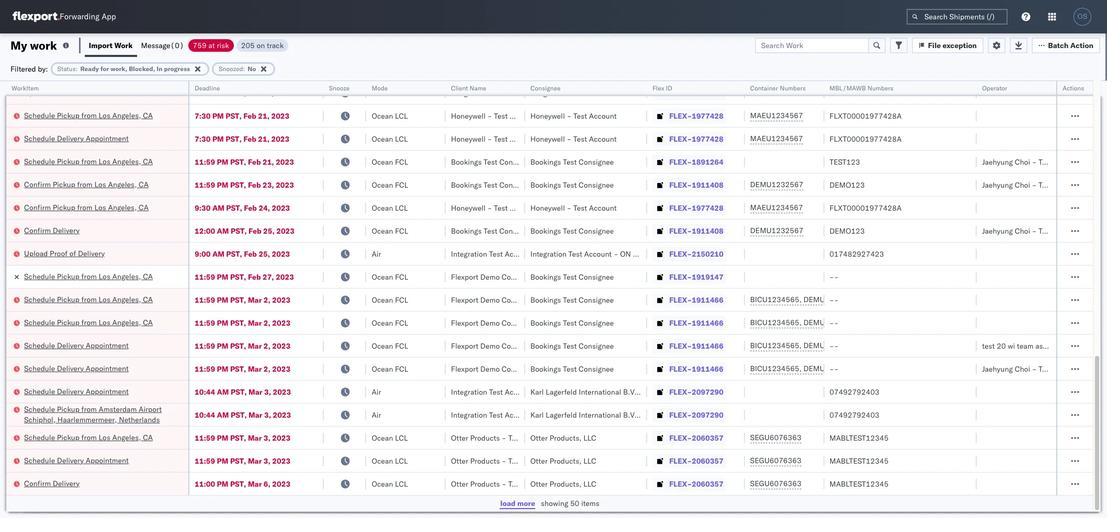 Task type: describe. For each thing, give the bounding box(es) containing it.
delivery for schedule delivery appointment button related to 11:59 pm pst, mar 2, 2023
[[57, 341, 84, 351]]

3 -- from the top
[[830, 319, 839, 328]]

customs
[[50, 88, 79, 97]]

1 flexport demo consignee from the top
[[451, 273, 537, 282]]

7 ocean fcl from the top
[[372, 342, 409, 351]]

3 appointment from the top
[[86, 364, 129, 374]]

choi for 11:59 pm pst, feb 21, 2023
[[1016, 157, 1031, 167]]

14 ocean from the top
[[372, 480, 393, 489]]

llc for schedule delivery appointment
[[584, 457, 597, 466]]

mbl/mawb numbers
[[830, 84, 894, 92]]

3 ocean fcl from the top
[[372, 226, 409, 236]]

maeu1234567 for schedule pickup from los angeles, ca
[[751, 111, 804, 120]]

2 integration test account - karl lagerfeld from the top
[[451, 411, 588, 420]]

mode button
[[367, 82, 436, 93]]

12:00 pm pst, feb 20, 2023
[[195, 88, 294, 98]]

3, for schedule delivery appointment
[[264, 457, 271, 466]]

pickup for schedule pickup from los angeles, ca "link" related to third schedule pickup from los angeles, ca button from the top
[[57, 295, 80, 304]]

2 demo from the top
[[481, 296, 500, 305]]

my
[[10, 38, 27, 53]]

feb left 20,
[[248, 88, 261, 98]]

action
[[1071, 41, 1094, 50]]

11:59 pm pst, mar 3, 2023 for schedule delivery appointment
[[195, 457, 291, 466]]

flxt00001977428a for schedule delivery appointment
[[830, 134, 902, 144]]

017482927423 for 12:00 pm pst, feb 20, 2023
[[830, 88, 885, 98]]

by:
[[38, 64, 48, 74]]

resize handle column header for mode button
[[434, 81, 446, 519]]

jaehyung for 12:00 am pst, feb 25, 2023
[[983, 226, 1014, 236]]

11:59 pm pst, feb 27, 2023
[[195, 273, 294, 282]]

7 fcl from the top
[[395, 342, 409, 351]]

8 fcl from the top
[[395, 365, 409, 374]]

27,
[[263, 273, 274, 282]]

schedule for the schedule delivery appointment link for 7:30 pm pst, feb 21, 2023
[[24, 134, 55, 143]]

4 demo from the top
[[481, 342, 500, 351]]

2 flex- from the top
[[670, 111, 692, 121]]

otter products, llc for schedule pickup from los angeles, ca
[[531, 434, 597, 443]]

2150210 for 12:00 pm pst, feb 20, 2023
[[692, 88, 724, 98]]

17 flex- from the top
[[670, 457, 692, 466]]

11:00
[[195, 480, 215, 489]]

7 ocean from the top
[[372, 273, 393, 282]]

products, for schedule delivery appointment
[[550, 457, 582, 466]]

for
[[100, 65, 109, 73]]

flex id
[[653, 84, 673, 92]]

schedule for 4th schedule pickup from los angeles, ca "link" from the bottom of the page
[[24, 272, 55, 281]]

am for confirm pickup from los angeles, ca
[[213, 203, 225, 213]]

workitem button
[[6, 82, 178, 93]]

5 schedule delivery appointment link from the top
[[24, 456, 129, 466]]

1 bicu1234565, demu1232567 from the top
[[751, 295, 857, 305]]

numbers for mbl/mawb numbers
[[868, 84, 894, 92]]

flex-1977428 for schedule delivery appointment
[[670, 134, 724, 144]]

schedule delivery appointment link for 7:30 pm pst, feb 21, 2023
[[24, 133, 129, 144]]

load more
[[501, 499, 536, 509]]

11:59 pm pst, feb 23, 2023
[[195, 180, 294, 190]]

pickup for second confirm pickup from los angeles, ca link from the bottom
[[53, 180, 75, 189]]

mbl/mawb
[[830, 84, 867, 92]]

3 bicu1234565, from the top
[[751, 341, 802, 351]]

test123
[[830, 157, 861, 167]]

pickup for schedule pickup from los angeles, ca "link" for fifth schedule pickup from los angeles, ca button from the bottom of the page
[[57, 111, 80, 120]]

proof
[[50, 249, 68, 258]]

pickup for 4th schedule pickup from los angeles, ca "link" from the bottom of the page
[[57, 272, 80, 281]]

3 llc from the top
[[584, 480, 597, 489]]

flex-1911408 for 12:00 am pst, feb 25, 2023
[[670, 226, 724, 236]]

showing 50 items
[[541, 499, 600, 509]]

test 20 wi team assignment
[[983, 342, 1074, 351]]

schedule pickup from los angeles, ca for schedule pickup from los angeles, ca button related to 11:59 pm pst, mar 2, 2023
[[24, 318, 153, 327]]

delivery for fifth schedule delivery appointment button from the top of the page
[[57, 456, 84, 466]]

flex-2150210 for 9:00 am pst, feb 25, 2023
[[670, 249, 724, 259]]

mabltest12345 for schedule pickup from los angeles, ca
[[830, 434, 889, 443]]

airport
[[139, 405, 162, 414]]

3 flex-2060357 from the top
[[670, 480, 724, 489]]

schedule delivery appointment button for 7:30 pm pst, feb 21, 2023
[[24, 133, 129, 145]]

2 bicu1234565, demu1232567 from the top
[[751, 318, 857, 328]]

ocean lcl for schedule delivery appointment
[[372, 134, 408, 144]]

filtered
[[10, 64, 36, 74]]

2 confirm from the top
[[24, 203, 51, 212]]

4 flex-1911466 from the top
[[670, 365, 724, 374]]

of
[[69, 249, 76, 258]]

container numbers
[[751, 84, 806, 92]]

schedule delivery appointment for 7:30
[[24, 134, 129, 143]]

4 11:59 pm pst, mar 2, 2023 from the top
[[195, 365, 291, 374]]

4 1911466 from the top
[[692, 365, 724, 374]]

2 karl lagerfeld international b.v c/o bleckmann from the top
[[531, 411, 689, 420]]

confirm delivery link for second confirm delivery button from the bottom of the page
[[24, 225, 80, 236]]

1 bleckmann from the top
[[651, 388, 689, 397]]

upload for upload proof of delivery
[[24, 249, 48, 258]]

jaehyung choi - test destination age for 11:59 pm pst, feb 23, 2023
[[983, 180, 1108, 190]]

6 ocean from the top
[[372, 226, 393, 236]]

5 flexport from the top
[[451, 365, 479, 374]]

upload proof of delivery
[[24, 249, 105, 258]]

flex-1891264
[[670, 157, 724, 167]]

1 c/o from the top
[[637, 388, 649, 397]]

2 07492792403 from the top
[[830, 411, 880, 420]]

8 ocean from the top
[[372, 296, 393, 305]]

2 bicu1234565, from the top
[[751, 318, 802, 328]]

load
[[501, 499, 516, 509]]

forwarding app
[[60, 12, 116, 22]]

snoozed : no
[[219, 65, 256, 73]]

205
[[241, 41, 255, 50]]

client name
[[451, 84, 487, 92]]

ca for schedule pickup from los angeles, ca "link" related to schedule pickup from los angeles, ca button related to 11:59 pm pst, mar 2, 2023
[[143, 318, 153, 327]]

4 11:59 from the top
[[195, 296, 215, 305]]

9:00 am pst, feb 25, 2023
[[195, 249, 290, 259]]

1 demo from the top
[[481, 273, 500, 282]]

2 confirm pickup from los angeles, ca button from the top
[[24, 202, 149, 214]]

3 flexport from the top
[[451, 319, 479, 328]]

2 bleckmann from the top
[[651, 411, 689, 420]]

1 1911466 from the top
[[692, 296, 724, 305]]

appointment for 10:44 am pst, mar 3, 2023
[[86, 387, 129, 397]]

16 flex- from the top
[[670, 434, 692, 443]]

1 confirm from the top
[[24, 180, 51, 189]]

5 flex- from the top
[[670, 180, 692, 190]]

017482927423 for 9:00 am pst, feb 25, 2023
[[830, 249, 885, 259]]

3, for schedule pickup from amsterdam airport schiphol, haarlemmermeer, netherlands
[[264, 411, 271, 420]]

flex-1977428 for schedule pickup from los angeles, ca
[[670, 111, 724, 121]]

numbers for container numbers
[[780, 84, 806, 92]]

14 flex- from the top
[[670, 388, 692, 397]]

lcl for confirm delivery
[[395, 480, 408, 489]]

9 flex- from the top
[[670, 273, 692, 282]]

: for status
[[76, 65, 78, 73]]

2 confirm delivery from the top
[[24, 479, 80, 489]]

10 ocean from the top
[[372, 342, 393, 351]]

upload proof of delivery button
[[24, 248, 105, 260]]

delivery for 10:44 am pst, mar 3, 2023's schedule delivery appointment button
[[57, 387, 84, 397]]

work,
[[111, 65, 127, 73]]

3 fcl from the top
[[395, 226, 409, 236]]

2150210 for 9:00 am pst, feb 25, 2023
[[692, 249, 724, 259]]

deadline button
[[190, 82, 313, 93]]

feb left 24,
[[244, 203, 257, 213]]

schedule for the schedule delivery appointment link related to 11:59 pm pst, mar 2, 2023
[[24, 341, 55, 351]]

haarlemmermeer,
[[57, 415, 117, 425]]

1 10:44 am pst, mar 3, 2023 from the top
[[195, 388, 291, 397]]

23,
[[263, 180, 274, 190]]

ocean lcl for confirm pickup from los angeles, ca
[[372, 203, 408, 213]]

upload proof of delivery link
[[24, 248, 105, 259]]

1911408 for 12:00 am pst, feb 25, 2023
[[692, 226, 724, 236]]

schedule pickup from los angeles, ca button for 11:59 pm pst, feb 21, 2023
[[24, 156, 153, 168]]

3 schedule delivery appointment from the top
[[24, 364, 129, 374]]

2 b.v from the top
[[624, 411, 635, 420]]

upload customs clearance documents button
[[24, 87, 154, 99]]

: for snoozed
[[243, 65, 245, 73]]

3 flex-1911466 from the top
[[670, 342, 724, 351]]

2 fcl from the top
[[395, 180, 409, 190]]

delivery for schedule delivery appointment button associated with 7:30 pm pst, feb 21, 2023
[[57, 134, 84, 143]]

flex-2060357 for schedule pickup from los angeles, ca
[[670, 434, 724, 443]]

app
[[102, 12, 116, 22]]

resize handle column header for workitem button
[[176, 81, 189, 519]]

11:00 pm pst, mar 6, 2023
[[195, 480, 291, 489]]

documents
[[117, 88, 154, 97]]

5 flexport demo consignee from the top
[[451, 365, 537, 374]]

5 schedule delivery appointment from the top
[[24, 456, 129, 466]]

at
[[209, 41, 215, 50]]

assignment
[[1036, 342, 1074, 351]]

demo123 for 12:00 am pst, feb 25, 2023
[[830, 226, 865, 236]]

flex-1977428 for confirm pickup from los angeles, ca
[[670, 203, 724, 213]]

actions
[[1063, 84, 1085, 92]]

feb down 24,
[[249, 226, 262, 236]]

confirm delivery link for first confirm delivery button from the bottom of the page
[[24, 479, 80, 489]]

20
[[998, 342, 1007, 351]]

batch
[[1049, 41, 1069, 50]]

load more button
[[500, 499, 536, 509]]

2 confirm delivery button from the top
[[24, 479, 80, 490]]

batch action
[[1049, 41, 1094, 50]]

5 ocean fcl from the top
[[372, 296, 409, 305]]

2 1911466 from the top
[[692, 319, 724, 328]]

clearance
[[81, 88, 115, 97]]

ca for 4th schedule pickup from los angeles, ca "link" from the bottom of the page
[[143, 272, 153, 281]]

3 air from the top
[[372, 388, 381, 397]]

4 flexport demo consignee from the top
[[451, 342, 537, 351]]

lcl for schedule delivery appointment
[[395, 134, 408, 144]]

3 schedule delivery appointment link from the top
[[24, 364, 129, 374]]

1 confirm pickup from los angeles, ca button from the top
[[24, 179, 149, 191]]

1891264
[[692, 157, 724, 167]]

otter products - test account for schedule delivery appointment
[[451, 457, 552, 466]]

5 fcl from the top
[[395, 296, 409, 305]]

container numbers button
[[745, 82, 814, 93]]

3 flex- from the top
[[670, 134, 692, 144]]

schedule for the schedule delivery appointment link for 10:44 am pst, mar 3, 2023
[[24, 387, 55, 397]]

2 2097290 from the top
[[692, 411, 724, 420]]

759
[[193, 41, 207, 50]]

risk
[[217, 41, 229, 50]]

schedule pickup from los angeles, ca for schedule pickup from los angeles, ca button associated with 11:59 pm pst, feb 21, 2023
[[24, 157, 153, 166]]

schedule pickup from los angeles, ca for third schedule pickup from los angeles, ca button from the top
[[24, 295, 153, 304]]

4 fcl from the top
[[395, 273, 409, 282]]

schedule pickup from amsterdam airport schiphol, haarlemmermeer, netherlands
[[24, 405, 162, 425]]

batch action button
[[1033, 37, 1101, 53]]

age for 11:59 pm pst, mar 2, 2023
[[1095, 365, 1108, 374]]

flex-1919147
[[670, 273, 724, 282]]

759 at risk
[[193, 41, 229, 50]]

exception
[[943, 41, 978, 50]]

from inside schedule pickup from amsterdam airport schiphol, haarlemmermeer, netherlands
[[81, 405, 97, 414]]

1 11:59 pm pst, mar 2, 2023 from the top
[[195, 296, 291, 305]]

Search Shipments (/) text field
[[907, 9, 1008, 25]]

2 10:44 from the top
[[195, 411, 215, 420]]

2 c/o from the top
[[637, 411, 649, 420]]

15 flex- from the top
[[670, 411, 692, 420]]

12 flex- from the top
[[670, 342, 692, 351]]

forwarding app link
[[13, 12, 116, 22]]

in
[[157, 65, 163, 73]]

4 lcl from the top
[[395, 434, 408, 443]]

team
[[1018, 342, 1034, 351]]

schedule delivery appointment button for 11:59 pm pst, mar 2, 2023
[[24, 341, 129, 352]]

progress
[[164, 65, 190, 73]]

schedule pickup from amsterdam airport schiphol, haarlemmermeer, netherlands button
[[24, 404, 175, 426]]

no
[[248, 65, 256, 73]]

13 ocean from the top
[[372, 457, 393, 466]]

1 karl lagerfeld international b.v c/o bleckmann from the top
[[531, 388, 689, 397]]

maeu1234567 for schedule delivery appointment
[[751, 134, 804, 143]]

schedule for schedule pickup from los angeles, ca "link" for 11:59 pm pst, mar 3, 2023's schedule pickup from los angeles, ca button
[[24, 433, 55, 443]]

flexport. image
[[13, 12, 60, 22]]

feb down 12:00 am pst, feb 25, 2023
[[244, 249, 257, 259]]

destination for 11:59 pm pst, feb 23, 2023
[[1055, 180, 1094, 190]]

4 2, from the top
[[264, 365, 271, 374]]

snoozed
[[219, 65, 243, 73]]

jaehyung for 11:59 pm pst, feb 23, 2023
[[983, 180, 1014, 190]]

schedule pickup from los angeles, ca link for schedule pickup from los angeles, ca button associated with 11:59 pm pst, feb 21, 2023
[[24, 156, 153, 167]]

operator
[[983, 84, 1008, 92]]

pickup for schedule pickup from los angeles, ca "link" associated with schedule pickup from los angeles, ca button associated with 11:59 pm pst, feb 21, 2023
[[57, 157, 80, 166]]

mode
[[372, 84, 388, 92]]

3 schedule pickup from los angeles, ca from the top
[[24, 272, 153, 281]]

products for schedule delivery appointment
[[471, 457, 500, 466]]

3 otter products - test account from the top
[[451, 480, 552, 489]]

container
[[751, 84, 779, 92]]

schedule for 3rd the schedule delivery appointment link from the bottom of the page
[[24, 364, 55, 374]]

2 ocean fcl from the top
[[372, 180, 409, 190]]

items
[[582, 499, 600, 509]]

10 resize handle column header from the left
[[1044, 81, 1057, 519]]

(0)
[[170, 41, 184, 50]]

message
[[141, 41, 170, 50]]

ca for schedule pickup from los angeles, ca "link" associated with schedule pickup from los angeles, ca button associated with 11:59 pm pst, feb 21, 2023
[[143, 157, 153, 166]]

24,
[[259, 203, 270, 213]]

os
[[1078, 13, 1088, 20]]

consignee button
[[526, 82, 637, 93]]

upload customs clearance documents link
[[24, 87, 154, 98]]

llc for schedule pickup from los angeles, ca
[[584, 434, 597, 443]]

5 ocean lcl from the top
[[372, 457, 408, 466]]

5 ocean from the top
[[372, 203, 393, 213]]

5 appointment from the top
[[86, 456, 129, 466]]

1 confirm pickup from los angeles, ca from the top
[[24, 180, 149, 189]]

205 on track
[[241, 41, 284, 50]]

2 10:44 am pst, mar 3, 2023 from the top
[[195, 411, 291, 420]]

50
[[571, 499, 580, 509]]

4 air from the top
[[372, 411, 381, 420]]



Task type: vqa. For each thing, say whether or not it's contained in the screenshot.
8th FCL
yes



Task type: locate. For each thing, give the bounding box(es) containing it.
0 horizontal spatial :
[[76, 65, 78, 73]]

1 flex-2150210 from the top
[[670, 88, 724, 98]]

numbers
[[780, 84, 806, 92], [868, 84, 894, 92]]

0 vertical spatial 017482927423
[[830, 88, 885, 98]]

1 vertical spatial otter products - test account
[[451, 457, 552, 466]]

1 vertical spatial 25,
[[259, 249, 270, 259]]

1 2, from the top
[[264, 296, 271, 305]]

1 vertical spatial b.v
[[624, 411, 635, 420]]

1 vertical spatial otter products, llc
[[531, 457, 597, 466]]

1 vertical spatial demo123
[[830, 226, 865, 236]]

lcl for schedule pickup from los angeles, ca
[[395, 111, 408, 121]]

10 schedule from the top
[[24, 405, 55, 414]]

1911408 down 1891264
[[692, 180, 724, 190]]

ocean lcl
[[372, 111, 408, 121], [372, 134, 408, 144], [372, 203, 408, 213], [372, 434, 408, 443], [372, 457, 408, 466], [372, 480, 408, 489]]

0 vertical spatial b.v
[[624, 388, 635, 397]]

1 vertical spatial 017482927423
[[830, 249, 885, 259]]

choi
[[1016, 157, 1031, 167], [1016, 180, 1031, 190], [1016, 226, 1031, 236], [1016, 365, 1031, 374]]

age for 11:59 pm pst, feb 21, 2023
[[1095, 157, 1108, 167]]

11:59 pm pst, feb 21, 2023
[[195, 157, 294, 167]]

5 demo from the top
[[481, 365, 500, 374]]

ocean fcl
[[372, 157, 409, 167], [372, 180, 409, 190], [372, 226, 409, 236], [372, 273, 409, 282], [372, 296, 409, 305], [372, 319, 409, 328], [372, 342, 409, 351], [372, 365, 409, 374]]

3, for schedule pickup from los angeles, ca
[[264, 434, 271, 443]]

flex
[[653, 84, 665, 92]]

7:30 pm pst, feb 21, 2023 down the 12:00 pm pst, feb 20, 2023
[[195, 111, 290, 121]]

0 vertical spatial mabltest12345
[[830, 434, 889, 443]]

1 vertical spatial 1977428
[[692, 134, 724, 144]]

1 resize handle column header from the left
[[176, 81, 189, 519]]

4 ocean from the top
[[372, 180, 393, 190]]

import
[[89, 41, 113, 50]]

flex-1977428 down flex-1891264
[[670, 203, 724, 213]]

schedule inside schedule pickup from amsterdam airport schiphol, haarlemmermeer, netherlands
[[24, 405, 55, 414]]

3 choi from the top
[[1016, 226, 1031, 236]]

resize handle column header for client name button
[[513, 81, 526, 519]]

age for 11:59 pm pst, feb 23, 2023
[[1095, 180, 1108, 190]]

0 vertical spatial 2097290
[[692, 388, 724, 397]]

client name button
[[446, 82, 515, 93]]

bookings
[[451, 157, 482, 167], [531, 157, 561, 167], [451, 180, 482, 190], [531, 180, 561, 190], [451, 226, 482, 236], [531, 226, 561, 236], [531, 273, 561, 282], [531, 296, 561, 305], [531, 319, 561, 328], [531, 342, 561, 351], [531, 365, 561, 374]]

1 vertical spatial llc
[[584, 457, 597, 466]]

0 vertical spatial demo123
[[830, 180, 865, 190]]

1977428 down flex id button
[[692, 111, 724, 121]]

2 vertical spatial mabltest12345
[[830, 480, 889, 489]]

wi
[[1008, 342, 1016, 351]]

2 vertical spatial products
[[471, 480, 500, 489]]

delivery for second confirm delivery button from the bottom of the page
[[53, 226, 80, 235]]

1 upload from the top
[[24, 88, 48, 97]]

11 flex- from the top
[[670, 319, 692, 328]]

numbers inside button
[[868, 84, 894, 92]]

11:59 pm pst, mar 3, 2023 for schedule pickup from los angeles, ca
[[195, 434, 291, 443]]

7:30
[[195, 111, 211, 121], [195, 134, 211, 144]]

1 11:59 pm pst, mar 3, 2023 from the top
[[195, 434, 291, 443]]

destination for 12:00 am pst, feb 25, 2023
[[1055, 226, 1094, 236]]

confirm delivery button
[[24, 225, 80, 237], [24, 479, 80, 490]]

ocean lcl for confirm delivery
[[372, 480, 408, 489]]

1 vertical spatial flxt00001977428a
[[830, 134, 902, 144]]

1 fcl from the top
[[395, 157, 409, 167]]

resize handle column header for container numbers button
[[812, 81, 825, 519]]

0 vertical spatial 2060357
[[692, 434, 724, 443]]

1 vertical spatial upload
[[24, 249, 48, 258]]

10 flex- from the top
[[670, 296, 692, 305]]

: left ready
[[76, 65, 78, 73]]

karl
[[531, 388, 544, 397], [541, 388, 555, 397], [531, 411, 544, 420], [541, 411, 555, 420]]

resize handle column header for "consignee" "button"
[[635, 81, 648, 519]]

2 vertical spatial 2060357
[[692, 480, 724, 489]]

test
[[489, 88, 503, 98], [569, 88, 583, 98], [494, 111, 508, 121], [574, 111, 588, 121], [494, 134, 508, 144], [574, 134, 588, 144], [484, 157, 498, 167], [563, 157, 577, 167], [1039, 157, 1053, 167], [484, 180, 498, 190], [563, 180, 577, 190], [1039, 180, 1053, 190], [494, 203, 508, 213], [574, 203, 588, 213], [484, 226, 498, 236], [563, 226, 577, 236], [1039, 226, 1053, 236], [489, 249, 503, 259], [569, 249, 583, 259], [563, 273, 577, 282], [563, 296, 577, 305], [563, 319, 577, 328], [563, 342, 577, 351], [563, 365, 577, 374], [1039, 365, 1053, 374], [489, 388, 503, 397], [489, 411, 503, 420], [509, 434, 522, 443], [509, 457, 522, 466], [509, 480, 522, 489]]

6 11:59 from the top
[[195, 342, 215, 351]]

test
[[983, 342, 996, 351]]

demo
[[481, 273, 500, 282], [481, 296, 500, 305], [481, 319, 500, 328], [481, 342, 500, 351], [481, 365, 500, 374]]

otter
[[451, 434, 469, 443], [531, 434, 548, 443], [451, 457, 469, 466], [531, 457, 548, 466], [451, 480, 469, 489], [531, 480, 548, 489]]

products
[[471, 434, 500, 443], [471, 457, 500, 466], [471, 480, 500, 489]]

integration test account - karl lagerfeld
[[451, 388, 588, 397], [451, 411, 588, 420]]

more
[[518, 499, 536, 509]]

client
[[451, 84, 468, 92]]

1 mabltest12345 from the top
[[830, 434, 889, 443]]

1 vertical spatial 10:44
[[195, 411, 215, 420]]

pickup for schedule pickup from amsterdam airport schiphol, haarlemmermeer, netherlands link
[[57, 405, 80, 414]]

schedule pickup from los angeles, ca for fifth schedule pickup from los angeles, ca button from the bottom of the page
[[24, 111, 153, 120]]

1 products from the top
[[471, 434, 500, 443]]

Search Work text field
[[755, 37, 870, 53]]

resize handle column header for flex id button
[[733, 81, 745, 519]]

0 vertical spatial confirm pickup from los angeles, ca button
[[24, 179, 149, 191]]

schedule for schedule pickup from los angeles, ca "link" associated with schedule pickup from los angeles, ca button associated with 11:59 pm pst, feb 21, 2023
[[24, 157, 55, 166]]

1 bicu1234565, from the top
[[751, 295, 802, 305]]

9 11:59 from the top
[[195, 457, 215, 466]]

1 vertical spatial confirm delivery
[[24, 479, 80, 489]]

consignee inside "button"
[[531, 84, 561, 92]]

2 vertical spatial otter products, llc
[[531, 480, 597, 489]]

3 lcl from the top
[[395, 203, 408, 213]]

flxt00001977428a up test123
[[830, 134, 902, 144]]

showing
[[541, 499, 569, 509]]

2 vertical spatial llc
[[584, 480, 597, 489]]

flex-2150210 button
[[653, 86, 726, 100], [653, 86, 726, 100], [653, 247, 726, 262], [653, 247, 726, 262]]

4 schedule delivery appointment from the top
[[24, 387, 129, 397]]

4 ocean fcl from the top
[[372, 273, 409, 282]]

1 vertical spatial confirm delivery link
[[24, 479, 80, 489]]

3 segu6076363 from the top
[[751, 480, 802, 489]]

flex-2060357 for schedule delivery appointment
[[670, 457, 724, 466]]

0 vertical spatial otter products - test account
[[451, 434, 552, 443]]

schedule delivery appointment for 10:44
[[24, 387, 129, 397]]

0 vertical spatial bleckmann
[[651, 388, 689, 397]]

choi for 11:59 pm pst, feb 23, 2023
[[1016, 180, 1031, 190]]

ocean lcl for schedule pickup from los angeles, ca
[[372, 111, 408, 121]]

angeles,
[[112, 111, 141, 120], [112, 157, 141, 166], [108, 180, 137, 189], [108, 203, 137, 212], [112, 272, 141, 281], [112, 295, 141, 304], [112, 318, 141, 327], [112, 433, 141, 443]]

6 schedule pickup from los angeles, ca link from the top
[[24, 433, 153, 443]]

1977428 up 1891264
[[692, 134, 724, 144]]

2 vertical spatial products,
[[550, 480, 582, 489]]

5 -- from the top
[[830, 365, 839, 374]]

1 flex-2097290 from the top
[[670, 388, 724, 397]]

2 2150210 from the top
[[692, 249, 724, 259]]

1 1977428 from the top
[[692, 111, 724, 121]]

25, down 24,
[[263, 226, 275, 236]]

1 vertical spatial segu6076363
[[751, 457, 802, 466]]

1 vertical spatial 10:44 am pst, mar 3, 2023
[[195, 411, 291, 420]]

1 vertical spatial 11:59 pm pst, mar 3, 2023
[[195, 457, 291, 466]]

am for upload proof of delivery
[[213, 249, 225, 259]]

destination
[[1055, 157, 1094, 167], [1055, 180, 1094, 190], [1055, 226, 1094, 236], [1055, 365, 1094, 374]]

schedule pickup from los angeles, ca link for 11:59 pm pst, mar 3, 2023's schedule pickup from los angeles, ca button
[[24, 433, 153, 443]]

2 vertical spatial 21,
[[263, 157, 274, 167]]

flex-1977428 down flex id button
[[670, 111, 724, 121]]

1 confirm delivery button from the top
[[24, 225, 80, 237]]

mabltest12345 for schedule delivery appointment
[[830, 457, 889, 466]]

schedule pickup from los angeles, ca button for 11:59 pm pst, mar 3, 2023
[[24, 433, 153, 444]]

21, up 23,
[[263, 157, 274, 167]]

2 vertical spatial segu6076363
[[751, 480, 802, 489]]

1977428 for schedule pickup from los angeles, ca
[[692, 111, 724, 121]]

flxt00001977428a down test123
[[830, 203, 902, 213]]

1 vertical spatial confirm pickup from los angeles, ca
[[24, 203, 149, 212]]

consignee
[[531, 84, 561, 92], [500, 157, 535, 167], [579, 157, 614, 167], [500, 180, 535, 190], [579, 180, 614, 190], [500, 226, 535, 236], [579, 226, 614, 236], [502, 273, 537, 282], [579, 273, 614, 282], [502, 296, 537, 305], [579, 296, 614, 305], [502, 319, 537, 328], [579, 319, 614, 328], [502, 342, 537, 351], [579, 342, 614, 351], [502, 365, 537, 374], [579, 365, 614, 374]]

1 vertical spatial mabltest12345
[[830, 457, 889, 466]]

2 vertical spatial otter products - test account
[[451, 480, 552, 489]]

jaehyung choi - test destination age for 11:59 pm pst, feb 21, 2023
[[983, 157, 1108, 167]]

2 vertical spatial 1977428
[[692, 203, 724, 213]]

upload inside button
[[24, 249, 48, 258]]

25, up 27, on the bottom
[[259, 249, 270, 259]]

pickup for schedule pickup from los angeles, ca "link" for 11:59 pm pst, mar 3, 2023's schedule pickup from los angeles, ca button
[[57, 433, 80, 443]]

3 resize handle column header from the left
[[354, 81, 367, 519]]

1 vertical spatial c/o
[[637, 411, 649, 420]]

1 vertical spatial confirm delivery button
[[24, 479, 80, 490]]

status : ready for work, blocked, in progress
[[57, 65, 190, 73]]

confirm delivery link
[[24, 225, 80, 236], [24, 479, 80, 489]]

0 vertical spatial 21,
[[258, 111, 270, 121]]

bleckmann
[[651, 388, 689, 397], [651, 411, 689, 420]]

jaehyung for 11:59 pm pst, mar 2, 2023
[[983, 365, 1014, 374]]

1 vertical spatial 21,
[[258, 134, 270, 144]]

12:00 for 12:00 am pst, feb 25, 2023
[[195, 226, 215, 236]]

1 confirm pickup from los angeles, ca link from the top
[[24, 179, 149, 190]]

upload for upload customs clearance documents
[[24, 88, 48, 97]]

8 schedule from the top
[[24, 364, 55, 374]]

21,
[[258, 111, 270, 121], [258, 134, 270, 144], [263, 157, 274, 167]]

1 horizontal spatial numbers
[[868, 84, 894, 92]]

1911408 for 11:59 pm pst, feb 23, 2023
[[692, 180, 724, 190]]

2 vertical spatial flex-2060357
[[670, 480, 724, 489]]

9:00
[[195, 249, 211, 259]]

1 vertical spatial 12:00
[[195, 226, 215, 236]]

0 vertical spatial flex-1977428
[[670, 111, 724, 121]]

jaehyung choi - test destination age for 11:59 pm pst, mar 2, 2023
[[983, 365, 1108, 374]]

9 schedule from the top
[[24, 387, 55, 397]]

3 schedule delivery appointment button from the top
[[24, 364, 129, 375]]

2 confirm pickup from los angeles, ca from the top
[[24, 203, 149, 212]]

feb
[[248, 88, 261, 98], [244, 111, 256, 121], [244, 134, 256, 144], [248, 157, 261, 167], [248, 180, 261, 190], [244, 203, 257, 213], [249, 226, 262, 236], [244, 249, 257, 259], [248, 273, 261, 282]]

import work
[[89, 41, 133, 50]]

1919147
[[692, 273, 724, 282]]

upload inside button
[[24, 88, 48, 97]]

0 vertical spatial 7:30 pm pst, feb 21, 2023
[[195, 111, 290, 121]]

1 11:59 from the top
[[195, 157, 215, 167]]

21, down 20,
[[258, 111, 270, 121]]

schedule pickup from los angeles, ca for 11:59 pm pst, mar 3, 2023's schedule pickup from los angeles, ca button
[[24, 433, 153, 443]]

schedule pickup from los angeles, ca link for third schedule pickup from los angeles, ca button from the top
[[24, 295, 153, 305]]

on
[[257, 41, 265, 50]]

21, up 11:59 pm pst, feb 21, 2023
[[258, 134, 270, 144]]

1 vertical spatial 2060357
[[692, 457, 724, 466]]

0 vertical spatial confirm delivery link
[[24, 225, 80, 236]]

4 jaehyung choi - test destination age from the top
[[983, 365, 1108, 374]]

schedule delivery appointment link for 11:59 pm pst, mar 2, 2023
[[24, 341, 129, 351]]

1977428 for confirm pickup from los angeles, ca
[[692, 203, 724, 213]]

0 vertical spatial confirm delivery
[[24, 226, 80, 235]]

1 2060357 from the top
[[692, 434, 724, 443]]

flxt00001977428a down mbl/mawb numbers
[[830, 111, 902, 121]]

10:44 am pst, mar 3, 2023
[[195, 388, 291, 397], [195, 411, 291, 420]]

25, for 9:00 am pst, feb 25, 2023
[[259, 249, 270, 259]]

lagerfeld
[[546, 388, 577, 397], [556, 388, 588, 397], [546, 411, 577, 420], [556, 411, 588, 420]]

flex-2150210 up flex-1919147
[[670, 249, 724, 259]]

ca for schedule pickup from los angeles, ca "link" for 11:59 pm pst, mar 3, 2023's schedule pickup from los angeles, ca button
[[143, 433, 153, 443]]

0 vertical spatial confirm pickup from los angeles, ca link
[[24, 179, 149, 190]]

4 schedule pickup from los angeles, ca from the top
[[24, 295, 153, 304]]

1 vertical spatial flex-2060357
[[670, 457, 724, 466]]

3 otter products, llc from the top
[[531, 480, 597, 489]]

feb down the 12:00 pm pst, feb 20, 2023
[[244, 111, 256, 121]]

1 vertical spatial integration test account - karl lagerfeld
[[451, 411, 588, 420]]

1 vertical spatial products
[[471, 457, 500, 466]]

1 flex-1977428 from the top
[[670, 111, 724, 121]]

7:30 pm pst, feb 21, 2023 for schedule pickup from los angeles, ca
[[195, 111, 290, 121]]

0 vertical spatial 12:00
[[195, 88, 215, 98]]

ca
[[143, 111, 153, 120], [143, 157, 153, 166], [139, 180, 149, 189], [139, 203, 149, 212], [143, 272, 153, 281], [143, 295, 153, 304], [143, 318, 153, 327], [143, 433, 153, 443]]

resize handle column header
[[176, 81, 189, 519], [311, 81, 324, 519], [354, 81, 367, 519], [434, 81, 446, 519], [513, 81, 526, 519], [635, 81, 648, 519], [733, 81, 745, 519], [812, 81, 825, 519], [965, 81, 978, 519], [1044, 81, 1057, 519], [1081, 81, 1094, 519]]

3 2060357 from the top
[[692, 480, 724, 489]]

4 confirm from the top
[[24, 479, 51, 489]]

upload down filtered by:
[[24, 88, 48, 97]]

12:00 for 12:00 pm pst, feb 20, 2023
[[195, 88, 215, 98]]

0 vertical spatial c/o
[[637, 388, 649, 397]]

2023
[[276, 88, 294, 98], [271, 111, 290, 121], [271, 134, 290, 144], [276, 157, 294, 167], [276, 180, 294, 190], [272, 203, 290, 213], [277, 226, 295, 236], [272, 249, 290, 259], [276, 273, 294, 282], [272, 296, 291, 305], [272, 319, 291, 328], [272, 342, 291, 351], [272, 365, 291, 374], [273, 388, 291, 397], [273, 411, 291, 420], [272, 434, 291, 443], [272, 457, 291, 466], [272, 480, 291, 489]]

amsterdam
[[99, 405, 137, 414]]

schedule delivery appointment link for 10:44 am pst, mar 3, 2023
[[24, 387, 129, 397]]

0 vertical spatial 07492792403
[[830, 388, 880, 397]]

7:30 for schedule pickup from los angeles, ca
[[195, 111, 211, 121]]

1 vertical spatial 2150210
[[692, 249, 724, 259]]

0 vertical spatial flex-1911408
[[670, 180, 724, 190]]

numbers inside button
[[780, 84, 806, 92]]

1 vertical spatial flex-1977428
[[670, 134, 724, 144]]

0 vertical spatial products
[[471, 434, 500, 443]]

3 age from the top
[[1095, 226, 1108, 236]]

feb up 11:59 pm pst, feb 21, 2023
[[244, 134, 256, 144]]

0 vertical spatial flex-2150210
[[670, 88, 724, 98]]

deadline
[[195, 84, 220, 92]]

feb left 23,
[[248, 180, 261, 190]]

5 schedule from the top
[[24, 295, 55, 304]]

0 horizontal spatial numbers
[[780, 84, 806, 92]]

mabltest12345
[[830, 434, 889, 443], [830, 457, 889, 466], [830, 480, 889, 489]]

1 vertical spatial flex-2097290
[[670, 411, 724, 420]]

1 vertical spatial confirm pickup from los angeles, ca button
[[24, 202, 149, 214]]

snooze
[[329, 84, 350, 92]]

2 flxt00001977428a from the top
[[830, 134, 902, 144]]

0 vertical spatial flex-2097290
[[670, 388, 724, 397]]

age for 12:00 am pst, feb 25, 2023
[[1095, 226, 1108, 236]]

flex-2097290
[[670, 388, 724, 397], [670, 411, 724, 420]]

filtered by:
[[10, 64, 48, 74]]

flex-1911408 button
[[653, 178, 726, 192], [653, 178, 726, 192], [653, 224, 726, 238], [653, 224, 726, 238]]

2 vertical spatial flxt00001977428a
[[830, 203, 902, 213]]

1 2150210 from the top
[[692, 88, 724, 98]]

2 confirm pickup from los angeles, ca link from the top
[[24, 202, 149, 213]]

2 vertical spatial flex-1977428
[[670, 203, 724, 213]]

1 vertical spatial 7:30 pm pst, feb 21, 2023
[[195, 134, 290, 144]]

mbl/mawb numbers button
[[825, 82, 967, 93]]

1 schedule delivery appointment link from the top
[[24, 133, 129, 144]]

honeywell
[[451, 111, 486, 121], [531, 111, 565, 121], [451, 134, 486, 144], [531, 134, 565, 144], [451, 203, 486, 213], [531, 203, 565, 213]]

0 vertical spatial 2150210
[[692, 88, 724, 98]]

flex-1911466
[[670, 296, 724, 305], [670, 319, 724, 328], [670, 342, 724, 351], [670, 365, 724, 374]]

flex-1911408 up flex-1919147
[[670, 226, 724, 236]]

2150210 right id
[[692, 88, 724, 98]]

numbers right the 'mbl/mawb'
[[868, 84, 894, 92]]

1 vertical spatial karl lagerfeld international b.v c/o bleckmann
[[531, 411, 689, 420]]

appointment for 7:30 pm pst, feb 21, 2023
[[86, 134, 129, 143]]

numbers right the container
[[780, 84, 806, 92]]

0 vertical spatial 7:30
[[195, 111, 211, 121]]

demo123 for 11:59 pm pst, feb 23, 2023
[[830, 180, 865, 190]]

3 schedule from the top
[[24, 157, 55, 166]]

2 vertical spatial maeu1234567
[[751, 203, 804, 213]]

4 choi from the top
[[1016, 365, 1031, 374]]

upload left proof
[[24, 249, 48, 258]]

1 vertical spatial maeu1234567
[[751, 134, 804, 143]]

0 vertical spatial confirm delivery button
[[24, 225, 80, 237]]

0 vertical spatial maeu1234567
[[751, 111, 804, 120]]

0 vertical spatial 11:59 pm pst, mar 3, 2023
[[195, 434, 291, 443]]

1 schedule pickup from los angeles, ca from the top
[[24, 111, 153, 120]]

lcl for confirm pickup from los angeles, ca
[[395, 203, 408, 213]]

1 vertical spatial flex-1911408
[[670, 226, 724, 236]]

destination for 11:59 pm pst, mar 2, 2023
[[1055, 365, 1094, 374]]

2150210 up '1919147'
[[692, 249, 724, 259]]

resize handle column header for deadline button
[[311, 81, 324, 519]]

6,
[[264, 480, 271, 489]]

0 vertical spatial 1911408
[[692, 180, 724, 190]]

1 schedule delivery appointment button from the top
[[24, 133, 129, 145]]

1 vertical spatial 07492792403
[[830, 411, 880, 420]]

25,
[[263, 226, 275, 236], [259, 249, 270, 259]]

3 products, from the top
[[550, 480, 582, 489]]

id
[[666, 84, 673, 92]]

schedule for schedule pickup from los angeles, ca "link" for fifth schedule pickup from los angeles, ca button from the bottom of the page
[[24, 111, 55, 120]]

6 flex- from the top
[[670, 203, 692, 213]]

7:30 pm pst, feb 21, 2023
[[195, 111, 290, 121], [195, 134, 290, 144]]

0 vertical spatial karl lagerfeld international b.v c/o bleckmann
[[531, 388, 689, 397]]

honeywell - test account
[[451, 111, 538, 121], [531, 111, 617, 121], [451, 134, 538, 144], [531, 134, 617, 144], [451, 203, 538, 213], [531, 203, 617, 213]]

jaehyung choi - test destination age for 12:00 am pst, feb 25, 2023
[[983, 226, 1108, 236]]

delivery for 3rd schedule delivery appointment button from the top
[[57, 364, 84, 374]]

2 segu6076363 from the top
[[751, 457, 802, 466]]

segu6076363 for schedule delivery appointment
[[751, 457, 802, 466]]

message (0)
[[141, 41, 184, 50]]

2 11:59 from the top
[[195, 180, 215, 190]]

name
[[470, 84, 487, 92]]

: left no
[[243, 65, 245, 73]]

1 vertical spatial 1911408
[[692, 226, 724, 236]]

12:00 am pst, feb 25, 2023
[[195, 226, 295, 236]]

2 2060357 from the top
[[692, 457, 724, 466]]

forwarding
[[60, 12, 100, 22]]

pickup inside schedule pickup from amsterdam airport schiphol, haarlemmermeer, netherlands
[[57, 405, 80, 414]]

2 2, from the top
[[264, 319, 271, 328]]

2 flex-2150210 from the top
[[670, 249, 724, 259]]

0 vertical spatial flxt00001977428a
[[830, 111, 902, 121]]

21, for schedule pickup from los angeles, ca
[[258, 111, 270, 121]]

7 flex- from the top
[[670, 226, 692, 236]]

9:30 am pst, feb 24, 2023
[[195, 203, 290, 213]]

2150210
[[692, 88, 724, 98], [692, 249, 724, 259]]

1 otter products, llc from the top
[[531, 434, 597, 443]]

schedule for schedule pickup from amsterdam airport schiphol, haarlemmermeer, netherlands link
[[24, 405, 55, 414]]

0 vertical spatial confirm pickup from los angeles, ca
[[24, 180, 149, 189]]

schedule delivery appointment button
[[24, 133, 129, 145], [24, 341, 129, 352], [24, 364, 129, 375], [24, 387, 129, 398], [24, 456, 129, 467]]

1 vertical spatial confirm pickup from los angeles, ca link
[[24, 202, 149, 213]]

integration
[[451, 88, 487, 98], [531, 88, 567, 98], [451, 249, 487, 259], [531, 249, 567, 259], [451, 388, 487, 397], [451, 411, 487, 420]]

8 resize handle column header from the left
[[812, 81, 825, 519]]

8 ocean fcl from the top
[[372, 365, 409, 374]]

0 vertical spatial otter products, llc
[[531, 434, 597, 443]]

schedule delivery appointment for 11:59
[[24, 341, 129, 351]]

6 lcl from the top
[[395, 480, 408, 489]]

1 flex- from the top
[[670, 88, 692, 98]]

1 jaehyung from the top
[[983, 157, 1014, 167]]

7:30 for schedule delivery appointment
[[195, 134, 211, 144]]

6 schedule from the top
[[24, 318, 55, 327]]

3 demo from the top
[[481, 319, 500, 328]]

delivery
[[57, 134, 84, 143], [53, 226, 80, 235], [78, 249, 105, 258], [57, 341, 84, 351], [57, 364, 84, 374], [57, 387, 84, 397], [57, 456, 84, 466], [53, 479, 80, 489]]

upload customs clearance documents
[[24, 88, 154, 97]]

11 ocean from the top
[[372, 365, 393, 374]]

1 flxt00001977428a from the top
[[830, 111, 902, 121]]

feb up 11:59 pm pst, feb 23, 2023
[[248, 157, 261, 167]]

1977428 down 1891264
[[692, 203, 724, 213]]

file
[[929, 41, 942, 50]]

1 vertical spatial international
[[579, 411, 622, 420]]

2 ocean from the top
[[372, 134, 393, 144]]

feb left 27, on the bottom
[[248, 273, 261, 282]]

1 10:44 from the top
[[195, 388, 215, 397]]

3 jaehyung from the top
[[983, 226, 1014, 236]]

2,
[[264, 296, 271, 305], [264, 319, 271, 328], [264, 342, 271, 351], [264, 365, 271, 374]]

demu1232567
[[751, 180, 804, 190], [751, 226, 804, 236], [804, 295, 857, 305], [804, 318, 857, 328], [804, 341, 857, 351], [804, 364, 857, 374]]

1 confirm delivery link from the top
[[24, 225, 80, 236]]

schedule pickup from los angeles, ca button for 11:59 pm pst, mar 2, 2023
[[24, 318, 153, 329]]

file exception
[[929, 41, 978, 50]]

on
[[541, 88, 552, 98], [621, 88, 631, 98], [541, 249, 552, 259], [621, 249, 631, 259]]

fcl
[[395, 157, 409, 167], [395, 180, 409, 190], [395, 226, 409, 236], [395, 273, 409, 282], [395, 296, 409, 305], [395, 319, 409, 328], [395, 342, 409, 351], [395, 365, 409, 374]]

0 vertical spatial segu6076363
[[751, 434, 802, 443]]

confirm pickup from los angeles, ca
[[24, 180, 149, 189], [24, 203, 149, 212]]

1 lcl from the top
[[395, 111, 408, 121]]

ca for schedule pickup from los angeles, ca "link" for fifth schedule pickup from los angeles, ca button from the bottom of the page
[[143, 111, 153, 120]]

otter products - test account for schedule pickup from los angeles, ca
[[451, 434, 552, 443]]

pickup for first confirm pickup from los angeles, ca link from the bottom
[[53, 203, 75, 212]]

jaehyung choi - test destination age
[[983, 157, 1108, 167], [983, 180, 1108, 190], [983, 226, 1108, 236], [983, 365, 1108, 374]]

1911408 up '1919147'
[[692, 226, 724, 236]]

1 horizontal spatial :
[[243, 65, 245, 73]]

flex-1911408 down flex-1891264
[[670, 180, 724, 190]]

0 vertical spatial integration test account - karl lagerfeld
[[451, 388, 588, 397]]

2 maeu1234567 from the top
[[751, 134, 804, 143]]

pm
[[217, 88, 229, 98], [213, 111, 224, 121], [213, 134, 224, 144], [217, 157, 229, 167], [217, 180, 229, 190], [217, 273, 229, 282], [217, 296, 229, 305], [217, 319, 229, 328], [217, 342, 229, 351], [217, 365, 229, 374], [217, 434, 229, 443], [217, 457, 229, 466], [217, 480, 229, 489]]

0 vertical spatial products,
[[550, 434, 582, 443]]

resize handle column header for mbl/mawb numbers button
[[965, 81, 978, 519]]

1 vertical spatial flex-2150210
[[670, 249, 724, 259]]

ca for schedule pickup from los angeles, ca "link" related to third schedule pickup from los angeles, ca button from the top
[[143, 295, 153, 304]]

workitem
[[12, 84, 39, 92]]

1 vertical spatial 2097290
[[692, 411, 724, 420]]

7:30 up 11:59 pm pst, feb 21, 2023
[[195, 134, 211, 144]]

12 ocean from the top
[[372, 434, 393, 443]]

4 flexport from the top
[[451, 342, 479, 351]]

3 mabltest12345 from the top
[[830, 480, 889, 489]]

7:30 pm pst, feb 21, 2023 up 11:59 pm pst, feb 21, 2023
[[195, 134, 290, 144]]

destination for 11:59 pm pst, feb 21, 2023
[[1055, 157, 1094, 167]]

2 7:30 pm pst, feb 21, 2023 from the top
[[195, 134, 290, 144]]

1 vertical spatial products,
[[550, 457, 582, 466]]

4 schedule delivery appointment link from the top
[[24, 387, 129, 397]]

0 vertical spatial 10:44
[[195, 388, 215, 397]]

jaehyung
[[983, 157, 1014, 167], [983, 180, 1014, 190], [983, 226, 1014, 236], [983, 365, 1014, 374]]

0 vertical spatial llc
[[584, 434, 597, 443]]

products, for schedule pickup from los angeles, ca
[[550, 434, 582, 443]]

0 vertical spatial 1977428
[[692, 111, 724, 121]]

flex-2150210 right flex
[[670, 88, 724, 98]]

appointment
[[86, 134, 129, 143], [86, 341, 129, 351], [86, 364, 129, 374], [86, 387, 129, 397], [86, 456, 129, 466]]

flex-1977428 up flex-1891264
[[670, 134, 724, 144]]

4 schedule from the top
[[24, 272, 55, 281]]

5 schedule pickup from los angeles, ca from the top
[[24, 318, 153, 327]]

flxt00001977428a for schedule pickup from los angeles, ca
[[830, 111, 902, 121]]

9:30
[[195, 203, 211, 213]]

0 vertical spatial 10:44 am pst, mar 3, 2023
[[195, 388, 291, 397]]

11:59 pm pst, mar 3, 2023
[[195, 434, 291, 443], [195, 457, 291, 466]]

0 vertical spatial upload
[[24, 88, 48, 97]]

1 ocean from the top
[[372, 111, 393, 121]]

2 flex-1911466 from the top
[[670, 319, 724, 328]]

7:30 down deadline
[[195, 111, 211, 121]]

schedule pickup from los angeles, ca link for fifth schedule pickup from los angeles, ca button from the bottom of the page
[[24, 110, 153, 121]]

4 ocean lcl from the top
[[372, 434, 408, 443]]

7:30 pm pst, feb 21, 2023 for schedule delivery appointment
[[195, 134, 290, 144]]

1 vertical spatial 7:30
[[195, 134, 211, 144]]

jaehyung for 11:59 pm pst, feb 21, 2023
[[983, 157, 1014, 167]]



